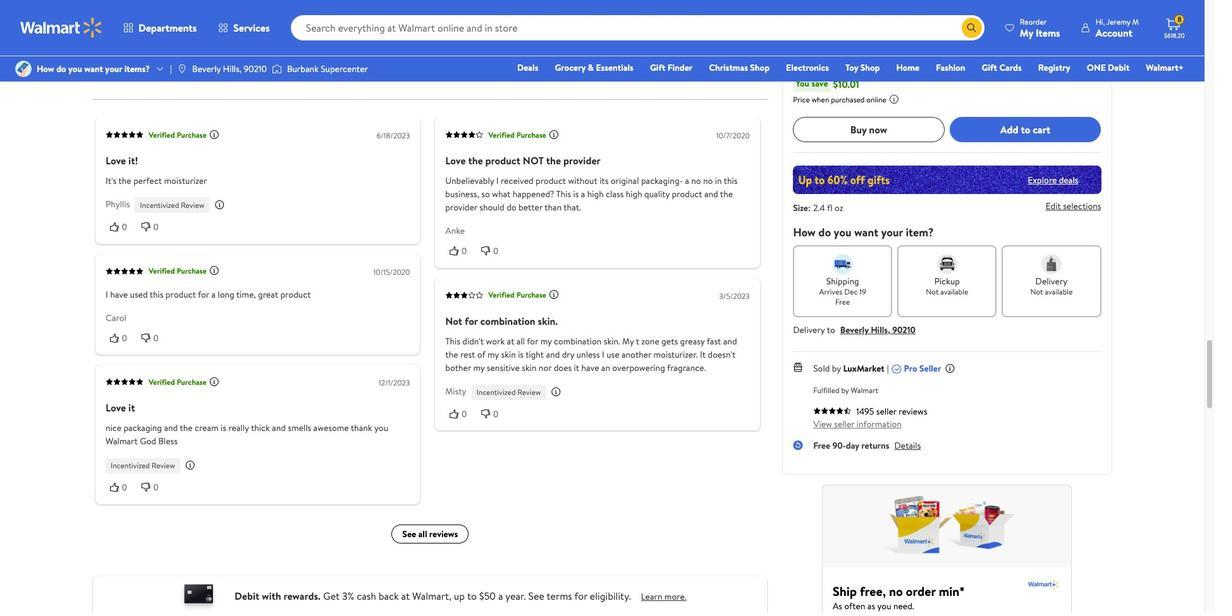 Task type: locate. For each thing, give the bounding box(es) containing it.
incentivized for for
[[476, 387, 516, 398]]

1 vertical spatial my
[[622, 335, 634, 348]]

0 vertical spatial want
[[84, 63, 103, 75]]

long
[[218, 288, 234, 301]]

1 vertical spatial by
[[842, 385, 849, 396]]

10/15/2020
[[373, 267, 410, 278]]

toy shop link
[[840, 61, 886, 75]]

| left write at the left top
[[170, 63, 172, 75]]

0 horizontal spatial is
[[220, 422, 226, 435]]

verified purchase for not for combination skin.
[[488, 290, 546, 301]]

progress bar up 1 star button
[[474, 14, 744, 17]]

a right packaging-
[[685, 175, 689, 188]]

high down 'its'
[[587, 188, 604, 201]]

gift left finder
[[650, 61, 666, 74]]

verified purchase information image for love it!
[[209, 130, 219, 140]]

2 horizontal spatial i
[[602, 349, 604, 361]]

2 horizontal spatial is
[[573, 188, 579, 201]]

provider down business,
[[445, 201, 477, 214]]

1 available from the left
[[941, 286, 969, 297]]

walmart down nice
[[105, 435, 138, 448]]

combination
[[480, 314, 535, 328], [554, 335, 602, 348]]

work
[[486, 335, 505, 348]]

0 horizontal spatial  image
[[15, 61, 32, 77]]

1 vertical spatial your
[[882, 224, 904, 240]]

it up packaging
[[128, 401, 135, 415]]

it's
[[105, 175, 116, 188]]

didn't
[[462, 335, 484, 348]]

0 button down the carol
[[105, 332, 137, 345]]

(11 reviews) link
[[93, 23, 170, 37]]

to down arrives
[[827, 324, 836, 336]]

free 90-day returns details
[[814, 440, 921, 452]]

great
[[258, 288, 278, 301]]

skin. inside this didn't work at all for my combination skin. my t zone gets greasy fast and the rest of my skin is tight and dry unless i use another moisturizer.  it doesn't bother my sensitive skin nor does it have an overpowering fragrance.
[[604, 335, 620, 348]]

price when purchased online
[[794, 94, 887, 105]]

1 horizontal spatial have
[[581, 362, 599, 374]]

gift for gift finder
[[650, 61, 666, 74]]

i inside unbelievably i received product without its original packaging- a no no in this business, so what happened? this is a high class high quality product and the provider should do better than that.
[[496, 175, 499, 188]]

1 vertical spatial this
[[445, 335, 460, 348]]

all inside this didn't work at all for my combination skin. my t zone gets greasy fast and the rest of my skin is tight and dry unless i use another moisturizer.  it doesn't bother my sensitive skin nor does it have an overpowering fragrance.
[[517, 335, 525, 348]]

incentivized review down sensitive
[[476, 387, 541, 398]]

1 horizontal spatial at
[[507, 335, 514, 348]]

to inside "button"
[[1021, 122, 1031, 136]]

review for not for combination skin.
[[517, 387, 541, 398]]

supercenter
[[321, 63, 368, 75]]

2 available from the left
[[1046, 286, 1073, 297]]

to
[[1021, 122, 1031, 136], [827, 324, 836, 336], [467, 590, 477, 604]]

by for fulfilled
[[842, 385, 849, 396]]

1 horizontal spatial it
[[574, 362, 579, 374]]

1 vertical spatial i
[[105, 288, 108, 301]]

review
[[215, 53, 241, 66]]

$10.01
[[834, 77, 860, 91]]

shipping arrives dec 19 free
[[820, 275, 867, 307]]

1 horizontal spatial skin
[[522, 362, 537, 374]]

0 horizontal spatial provider
[[445, 201, 477, 214]]

purchase for not for combination skin.
[[516, 290, 546, 301]]

10/7/2020
[[716, 131, 750, 141]]

verified purchase for love the product not the provider
[[488, 130, 546, 140]]

incentivized down the it's the perfect moisturizer
[[140, 200, 179, 211]]

1 vertical spatial have
[[581, 362, 599, 374]]

add to cart
[[1001, 122, 1051, 136]]

1 vertical spatial walmart
[[105, 435, 138, 448]]

(11 reviews)
[[133, 26, 170, 37]]

no
[[691, 175, 701, 188], [703, 175, 713, 188]]

0 vertical spatial you
[[68, 63, 82, 75]]

explore deals link
[[1023, 168, 1084, 191]]

1 horizontal spatial i
[[496, 175, 499, 188]]

2 vertical spatial is
[[220, 422, 226, 435]]

seller
[[877, 405, 897, 418], [835, 418, 855, 431]]

intent image for pickup image
[[938, 254, 958, 274]]

seller for 1495
[[877, 405, 897, 418]]

you down walmart image
[[68, 63, 82, 75]]

it right does
[[574, 362, 579, 374]]

my down of
[[473, 362, 485, 374]]

explore deals
[[1028, 173, 1079, 186]]

how do you want your item?
[[794, 224, 934, 240]]

1 vertical spatial free
[[814, 440, 831, 452]]

delivery for to
[[794, 324, 825, 336]]

packaging
[[123, 422, 162, 435]]

incentivized review for for
[[476, 387, 541, 398]]

1 progress bar from the top
[[474, 14, 744, 17]]

2 vertical spatial all
[[418, 528, 427, 541]]

the left cream
[[180, 422, 192, 435]]

0 button down god
[[137, 482, 168, 495]]

i left use
[[602, 349, 604, 361]]

 image down walmart image
[[15, 61, 32, 77]]

love up nice
[[105, 401, 126, 415]]

1 vertical spatial this
[[149, 288, 163, 301]]

christmas shop link
[[704, 61, 776, 75]]

skin. up use
[[604, 335, 620, 348]]

1 horizontal spatial this
[[724, 175, 738, 188]]

1 gift from the left
[[650, 61, 666, 74]]

fashion link
[[931, 61, 972, 75]]

1 horizontal spatial review
[[181, 200, 204, 211]]

not up rest
[[445, 314, 462, 328]]

2 no from the left
[[703, 175, 713, 188]]

available inside pickup not available
[[941, 286, 969, 297]]

departments button
[[113, 13, 208, 43]]

save
[[812, 77, 829, 90]]

not inside pickup not available
[[926, 286, 939, 297]]

90210 up pro
[[893, 324, 916, 336]]

1 vertical spatial incentivized review
[[476, 387, 541, 398]]

product up happened?
[[536, 175, 566, 188]]

back
[[379, 590, 399, 604]]

see all reviews up walmart,
[[402, 528, 458, 541]]

hi,
[[1096, 16, 1106, 27]]

should
[[479, 201, 504, 214]]

beverly
[[192, 63, 221, 75], [841, 324, 869, 336]]

to for add
[[1021, 122, 1031, 136]]

a right $50
[[498, 590, 503, 604]]

seller for view
[[835, 418, 855, 431]]

0 horizontal spatial your
[[105, 63, 122, 75]]

by right fulfilled
[[842, 385, 849, 396]]

available down intent image for pickup
[[941, 286, 969, 297]]

this inside unbelievably i received product without its original packaging- a no no in this business, so what happened? this is a high class high quality product and the provider should do better than that.
[[556, 188, 571, 201]]

1 vertical spatial review
[[517, 387, 541, 398]]

0 horizontal spatial shop
[[751, 61, 770, 74]]

progress bar
[[474, 14, 744, 17], [474, 28, 744, 31]]

1 shop from the left
[[751, 61, 770, 74]]

i up the carol
[[105, 288, 108, 301]]

you for how do you want your items?
[[68, 63, 82, 75]]

and inside unbelievably i received product without its original packaging- a no no in this business, so what happened? this is a high class high quality product and the provider should do better than that.
[[704, 188, 718, 201]]

delivery down intent image for delivery
[[1036, 275, 1068, 288]]

provider up without
[[563, 154, 601, 168]]

i have used this product for a long time, great product
[[105, 288, 311, 301]]

1 horizontal spatial high
[[626, 188, 642, 201]]

review down bless
[[151, 461, 175, 472]]

1 horizontal spatial  image
[[177, 64, 187, 74]]

review
[[181, 200, 204, 211], [517, 387, 541, 398], [151, 461, 175, 472]]

one debit card  debit with rewards. get 3% cash back at walmart, up to $50 a year. see terms for eligibility. learn more. element
[[641, 591, 687, 604]]

is inside this didn't work at all for my combination skin. my t zone gets greasy fast and the rest of my skin is tight and dry unless i use another moisturizer.  it doesn't bother my sensitive skin nor does it have an overpowering fragrance.
[[518, 349, 524, 361]]

2 horizontal spatial not
[[1031, 286, 1044, 297]]

than
[[545, 201, 562, 214]]

verified purchase
[[148, 130, 206, 140], [488, 130, 546, 140], [148, 266, 206, 277], [488, 290, 546, 301], [148, 377, 206, 388]]

verified up love the product not the provider
[[488, 130, 515, 140]]

3%
[[342, 590, 355, 604]]

2 vertical spatial i
[[602, 349, 604, 361]]

essentials
[[596, 61, 634, 74]]

0 vertical spatial do
[[56, 63, 66, 75]]

1 horizontal spatial available
[[1046, 286, 1073, 297]]

all up walmart,
[[418, 528, 427, 541]]

verified purchase left verified purchase information image on the bottom of the page
[[148, 377, 206, 388]]

incentivized down god
[[110, 461, 150, 472]]

services button
[[208, 13, 281, 43]]

1 horizontal spatial debit
[[1109, 61, 1130, 74]]

the inside this didn't work at all for my combination skin. my t zone gets greasy fast and the rest of my skin is tight and dry unless i use another moisturizer.  it doesn't bother my sensitive skin nor does it have an overpowering fragrance.
[[445, 349, 458, 361]]

smells
[[288, 422, 311, 435]]

2 vertical spatial my
[[473, 362, 485, 374]]

0 button down nice
[[105, 482, 137, 495]]

free inside shipping arrives dec 19 free
[[836, 297, 851, 307]]

1
[[434, 23, 437, 36]]

reviews up details at the bottom right of the page
[[899, 405, 928, 418]]

you for how do you want your item?
[[834, 224, 852, 240]]

add
[[1001, 122, 1019, 136]]

in
[[715, 175, 722, 188]]

you down oz
[[834, 224, 852, 240]]

how for how do you want your items?
[[37, 63, 54, 75]]

1 horizontal spatial want
[[855, 224, 879, 240]]

walmart+ link
[[1141, 61, 1190, 75]]

for inside this didn't work at all for my combination skin. my t zone gets greasy fast and the rest of my skin is tight and dry unless i use another moisturizer.  it doesn't bother my sensitive skin nor does it have an overpowering fragrance.
[[527, 335, 538, 348]]

0 vertical spatial this
[[556, 188, 571, 201]]

your left items?
[[105, 63, 122, 75]]

burbank supercenter
[[287, 63, 368, 75]]

this up that.
[[556, 188, 571, 201]]

0 vertical spatial how
[[37, 63, 54, 75]]

0 vertical spatial see
[[103, 53, 117, 66]]

1 vertical spatial want
[[855, 224, 879, 240]]

all right work
[[517, 335, 525, 348]]

1 vertical spatial incentivized review information image
[[551, 387, 561, 397]]

1495
[[857, 405, 875, 418]]

how
[[37, 63, 54, 75], [794, 224, 816, 240]]

for left long
[[198, 288, 209, 301]]

1 vertical spatial it
[[128, 401, 135, 415]]

1 vertical spatial reviews
[[899, 405, 928, 418]]

1 vertical spatial see all reviews
[[402, 528, 458, 541]]

i inside this didn't work at all for my combination skin. my t zone gets greasy fast and the rest of my skin is tight and dry unless i use another moisturizer.  it doesn't bother my sensitive skin nor does it have an overpowering fragrance.
[[602, 349, 604, 361]]

you
[[796, 77, 810, 90]]

progress bar inside 1 star button
[[474, 28, 744, 31]]

0 button down sensitive
[[477, 408, 508, 421]]

do
[[56, 63, 66, 75], [507, 201, 516, 214], [819, 224, 831, 240]]

verified up packaging
[[148, 377, 175, 388]]

not
[[523, 154, 544, 168]]

incentivized down sensitive
[[476, 387, 516, 398]]

0 vertical spatial to
[[1021, 122, 1031, 136]]

fragrance.
[[667, 362, 706, 374]]

$618.20
[[1165, 31, 1185, 40]]

1 horizontal spatial gift
[[982, 61, 998, 74]]

details button
[[895, 440, 921, 452]]

1 horizontal spatial you
[[374, 422, 388, 435]]

this up rest
[[445, 335, 460, 348]]

love left it!
[[105, 154, 126, 168]]

my inside this didn't work at all for my combination skin. my t zone gets greasy fast and the rest of my skin is tight and dry unless i use another moisturizer.  it doesn't bother my sensitive skin nor does it have an overpowering fragrance.
[[622, 335, 634, 348]]

seller right 1495
[[877, 405, 897, 418]]

delivery up the sold at the right
[[794, 324, 825, 336]]

0 vertical spatial hills,
[[223, 63, 242, 75]]

see all reviews link down (11
[[93, 50, 170, 69]]

2 progress bar from the top
[[474, 28, 744, 31]]

shop inside toy shop link
[[861, 61, 880, 74]]

price
[[794, 94, 810, 105]]

incentivized review
[[140, 200, 204, 211], [476, 387, 541, 398], [110, 461, 175, 472]]

0 horizontal spatial no
[[691, 175, 701, 188]]

product down packaging-
[[672, 188, 702, 201]]

review down nor
[[517, 387, 541, 398]]

so
[[481, 188, 490, 201]]

0 horizontal spatial you
[[68, 63, 82, 75]]

1 horizontal spatial delivery
[[1036, 275, 1068, 288]]

reviews up debit with rewards. get 3% cash back at walmart, up to $50 a year. see terms for eligibility.
[[429, 528, 458, 541]]

not down intent image for pickup
[[926, 286, 939, 297]]

incentivized review down moisturizer
[[140, 200, 204, 211]]

my left items
[[1020, 26, 1034, 40]]

reviews down (11 reviews)
[[130, 53, 159, 66]]

beverly hills, 90210
[[192, 63, 267, 75]]

1 vertical spatial all
[[517, 335, 525, 348]]

this right used
[[149, 288, 163, 301]]

time,
[[236, 288, 256, 301]]

2 shop from the left
[[861, 61, 880, 74]]

0 horizontal spatial have
[[110, 288, 128, 301]]

see all reviews down (11
[[103, 53, 159, 66]]

0 horizontal spatial beverly
[[192, 63, 221, 75]]

2 horizontal spatial you
[[834, 224, 852, 240]]

get
[[323, 590, 340, 604]]

0 horizontal spatial available
[[941, 286, 969, 297]]

really
[[228, 422, 249, 435]]

debit inside 'one debit' link
[[1109, 61, 1130, 74]]

fulfilled
[[814, 385, 840, 396]]

all
[[119, 53, 128, 66], [517, 335, 525, 348], [418, 528, 427, 541]]

 image
[[15, 61, 32, 77], [177, 64, 187, 74]]

0 vertical spatial |
[[170, 63, 172, 75]]

the up bother
[[445, 349, 458, 361]]

| left pro
[[888, 362, 889, 375]]

do for how do you want your items?
[[56, 63, 66, 75]]

shop
[[751, 61, 770, 74], [861, 61, 880, 74]]

1 star button
[[430, 23, 768, 36]]

available down intent image for delivery
[[1046, 286, 1073, 297]]

provider
[[563, 154, 601, 168], [445, 201, 477, 214]]

walmart inside nice packaging and the cream is really thick and smells awesome thank you walmart god bless
[[105, 435, 138, 448]]

incentivized review information image for love it!
[[214, 200, 224, 210]]

0 vertical spatial i
[[496, 175, 499, 188]]

learn more about strikethrough prices image
[[918, 61, 928, 71]]

available inside delivery not available
[[1046, 286, 1073, 297]]

doesn't
[[708, 349, 736, 361]]

verified purchase information image
[[209, 130, 219, 140], [549, 130, 559, 140], [209, 266, 219, 276], [549, 290, 559, 300]]

0 horizontal spatial this
[[445, 335, 460, 348]]

do down fl
[[819, 224, 831, 240]]

nice
[[105, 422, 121, 435]]

2 vertical spatial to
[[467, 590, 477, 604]]

search icon image
[[967, 23, 977, 33]]

90210 right review
[[244, 63, 267, 75]]

gets
[[662, 335, 678, 348]]

0 vertical spatial walmart
[[851, 385, 879, 396]]

0 vertical spatial review
[[181, 200, 204, 211]]

 image
[[272, 63, 282, 75]]

1 horizontal spatial hills,
[[871, 324, 891, 336]]

purchase up the not
[[516, 130, 546, 140]]

and down in
[[704, 188, 718, 201]]

delivery inside delivery not available
[[1036, 275, 1068, 288]]

0 vertical spatial combination
[[480, 314, 535, 328]]

available for pickup
[[941, 286, 969, 297]]

how down "size"
[[794, 224, 816, 240]]

2.4
[[814, 202, 826, 214]]

0 vertical spatial at
[[507, 335, 514, 348]]

love for love it
[[105, 401, 126, 415]]

1 horizontal spatial how
[[794, 224, 816, 240]]

0 horizontal spatial to
[[467, 590, 477, 604]]

bother
[[445, 362, 471, 374]]

delivery for not
[[1036, 275, 1068, 288]]

0 horizontal spatial free
[[814, 440, 831, 452]]

0 horizontal spatial see
[[103, 53, 117, 66]]

see all reviews link
[[93, 50, 170, 69], [392, 525, 469, 544]]

the down in
[[720, 188, 733, 201]]

1 high from the left
[[587, 188, 604, 201]]

do inside unbelievably i received product without its original packaging- a no no in this business, so what happened? this is a high class high quality product and the provider should do better than that.
[[507, 201, 516, 214]]

shop right christmas
[[751, 61, 770, 74]]

$50
[[479, 590, 496, 604]]

gift left cards
[[982, 61, 998, 74]]

purchase up i have used this product for a long time, great product
[[176, 266, 206, 277]]

this right in
[[724, 175, 738, 188]]

1 vertical spatial how
[[794, 224, 816, 240]]

hills, up luxmarket
[[871, 324, 891, 336]]

walmart up 1495
[[851, 385, 879, 396]]

incentivized review information image
[[185, 461, 195, 471]]

verified purchase up love the product not the provider
[[488, 130, 546, 140]]

to for delivery
[[827, 324, 836, 336]]

another
[[622, 349, 651, 361]]

0 horizontal spatial how
[[37, 63, 54, 75]]

write a review link
[[175, 50, 251, 69]]

incentivized review information image
[[214, 200, 224, 210], [551, 387, 561, 397]]

debit
[[1109, 61, 1130, 74], [235, 590, 260, 604]]

0 horizontal spatial seller
[[835, 418, 855, 431]]

at inside this didn't work at all for my combination skin. my t zone gets greasy fast and the rest of my skin is tight and dry unless i use another moisturizer.  it doesn't bother my sensitive skin nor does it have an overpowering fragrance.
[[507, 335, 514, 348]]

gift finder
[[650, 61, 693, 74]]

verified for not for combination skin.
[[488, 290, 515, 301]]

see all reviews link up walmart,
[[392, 525, 469, 544]]

0 horizontal spatial review
[[151, 461, 175, 472]]

0 vertical spatial skin.
[[538, 314, 558, 328]]

you
[[68, 63, 82, 75], [834, 224, 852, 240], [374, 422, 388, 435]]

verified purchase up not for combination skin.
[[488, 290, 546, 301]]

at right work
[[507, 335, 514, 348]]

your left item?
[[882, 224, 904, 240]]

not inside delivery not available
[[1031, 286, 1044, 297]]

high down original
[[626, 188, 642, 201]]

1 horizontal spatial no
[[703, 175, 713, 188]]

2 vertical spatial reviews
[[429, 528, 458, 541]]

0 horizontal spatial skin
[[501, 349, 516, 361]]

0 horizontal spatial |
[[170, 63, 172, 75]]

grocery & essentials link
[[549, 61, 640, 75]]

1 horizontal spatial your
[[882, 224, 904, 240]]

skin down tight
[[522, 362, 537, 374]]

0 horizontal spatial i
[[105, 288, 108, 301]]

i up what
[[496, 175, 499, 188]]

one
[[1087, 61, 1106, 74]]

1 horizontal spatial my
[[1020, 26, 1034, 40]]

shop right toy on the right
[[861, 61, 880, 74]]

for up tight
[[527, 335, 538, 348]]

one debit link
[[1082, 61, 1136, 75]]

verified purchase up moisturizer
[[148, 130, 206, 140]]

size : 2.4 fl oz
[[794, 202, 844, 214]]

2 gift from the left
[[982, 61, 998, 74]]

0 horizontal spatial at
[[401, 590, 410, 604]]

1 horizontal spatial provider
[[563, 154, 601, 168]]

hills,
[[223, 63, 242, 75], [871, 324, 891, 336]]

a
[[209, 53, 213, 66], [685, 175, 689, 188], [581, 188, 585, 201], [211, 288, 215, 301], [498, 590, 503, 604]]

not for pickup
[[926, 286, 939, 297]]

1 vertical spatial beverly
[[841, 324, 869, 336]]

see
[[103, 53, 117, 66], [402, 528, 416, 541], [529, 590, 545, 604]]

1 vertical spatial combination
[[554, 335, 602, 348]]

deals
[[1060, 173, 1079, 186]]

grocery
[[555, 61, 586, 74]]

0 vertical spatial skin
[[501, 349, 516, 361]]

verified up not for combination skin.
[[488, 290, 515, 301]]

to left cart
[[1021, 122, 1031, 136]]

shop inside 'christmas shop' link
[[751, 61, 770, 74]]

christmas shop
[[709, 61, 770, 74]]



Task type: vqa. For each thing, say whether or not it's contained in the screenshot.
HOLIDAY WITH SHORTCUTS 'image'
no



Task type: describe. For each thing, give the bounding box(es) containing it.
2 high from the left
[[626, 188, 642, 201]]

moisturizer.
[[654, 349, 698, 361]]

fast
[[707, 335, 721, 348]]

2 vertical spatial see
[[529, 590, 545, 604]]

Search search field
[[291, 15, 985, 40]]

1 horizontal spatial all
[[418, 528, 427, 541]]

the right the not
[[546, 154, 561, 168]]

0 horizontal spatial this
[[149, 288, 163, 301]]

incentivized for it!
[[140, 200, 179, 211]]

verified purchase for love it
[[148, 377, 206, 388]]

buy now button
[[794, 117, 945, 142]]

oz
[[835, 202, 844, 214]]

quality
[[644, 188, 670, 201]]

reorder
[[1020, 16, 1047, 27]]

view
[[814, 418, 833, 431]]

verified up i have used this product for a long time, great product
[[148, 266, 175, 277]]

pro seller
[[904, 362, 942, 375]]

0 button down should
[[477, 245, 508, 258]]

0 button down used
[[137, 332, 168, 345]]

nice packaging and the cream is really thick and smells awesome thank you walmart god bless
[[105, 422, 388, 448]]

0 horizontal spatial see all reviews link
[[93, 50, 170, 69]]

for up didn't
[[465, 314, 478, 328]]

bless
[[158, 435, 177, 448]]

how do you want your items?
[[37, 63, 150, 75]]

walmart image
[[20, 18, 102, 38]]

registry link
[[1033, 61, 1077, 75]]

0 vertical spatial see all reviews
[[103, 53, 159, 66]]

0 horizontal spatial combination
[[480, 314, 535, 328]]

review for love it!
[[181, 200, 204, 211]]

it's the perfect moisturizer
[[105, 175, 207, 188]]

eligibility.
[[590, 590, 631, 604]]

thick
[[251, 422, 270, 435]]

up
[[454, 590, 465, 604]]

love it
[[105, 401, 135, 415]]

0 horizontal spatial it
[[128, 401, 135, 415]]

product right used
[[165, 288, 196, 301]]

write a review
[[186, 53, 241, 66]]

0 horizontal spatial not
[[445, 314, 462, 328]]

&
[[588, 61, 594, 74]]

the inside unbelievably i received product without its original packaging- a no no in this business, so what happened? this is a high class high quality product and the provider should do better than that.
[[720, 188, 733, 201]]

home
[[897, 61, 920, 74]]

love for love the product not the provider
[[445, 154, 466, 168]]

better
[[518, 201, 543, 214]]

verified purchase information image for not for combination skin.
[[549, 290, 559, 300]]

do for how do you want your item?
[[819, 224, 831, 240]]

0 horizontal spatial skin.
[[538, 314, 558, 328]]

purchase for love the product not the provider
[[516, 130, 546, 140]]

t
[[636, 335, 639, 348]]

verified for love the product not the provider
[[488, 130, 515, 140]]

up to sixty percent off deals. shop now. image
[[794, 166, 1102, 194]]

arrives
[[820, 286, 843, 297]]

0 vertical spatial all
[[119, 53, 128, 66]]

verified for love it!
[[148, 130, 175, 140]]

incentivized review information image for not for combination skin.
[[551, 387, 561, 397]]

verified for love it
[[148, 377, 175, 388]]

m
[[1133, 16, 1139, 27]]

does
[[554, 362, 572, 374]]

this inside unbelievably i received product without its original packaging- a no no in this business, so what happened? this is a high class high quality product and the provider should do better than that.
[[724, 175, 738, 188]]

2 vertical spatial incentivized
[[110, 461, 150, 472]]

the right it's
[[118, 175, 131, 188]]

christmas
[[709, 61, 748, 74]]

rest
[[460, 349, 475, 361]]

departments
[[139, 21, 197, 35]]

combination inside this didn't work at all for my combination skin. my t zone gets greasy fast and the rest of my skin is tight and dry unless i use another moisturizer.  it doesn't bother my sensitive skin nor does it have an overpowering fragrance.
[[554, 335, 602, 348]]

0 vertical spatial 90210
[[244, 63, 267, 75]]

verified purchase up i have used this product for a long time, great product
[[148, 266, 206, 277]]

sensitive
[[487, 362, 520, 374]]

pro
[[904, 362, 918, 375]]

edit selections
[[1046, 200, 1102, 213]]

not for delivery
[[1031, 286, 1044, 297]]

buy now
[[851, 122, 888, 136]]

intent image for delivery image
[[1042, 254, 1062, 274]]

finder
[[668, 61, 693, 74]]

gift cards
[[982, 61, 1022, 74]]

hi, jeremy m account
[[1096, 16, 1139, 40]]

gift for gift cards
[[982, 61, 998, 74]]

jeremy
[[1107, 16, 1131, 27]]

1 horizontal spatial beverly
[[841, 324, 869, 336]]

fulfilled by walmart
[[814, 385, 879, 396]]

1 no from the left
[[691, 175, 701, 188]]

happened?
[[513, 188, 554, 201]]

purchase for love it!
[[176, 130, 206, 140]]

sold by luxmarket
[[814, 362, 885, 375]]

available for delivery
[[1046, 286, 1073, 297]]

pro seller info image
[[946, 363, 956, 374]]

want for items?
[[84, 63, 103, 75]]

12/1/2023
[[378, 378, 410, 389]]

verified purchase information image for love the product not the provider
[[549, 130, 559, 140]]

received
[[501, 175, 533, 188]]

is inside unbelievably i received product without its original packaging- a no no in this business, so what happened? this is a high class high quality product and the provider should do better than that.
[[573, 188, 579, 201]]

grocery & essentials
[[555, 61, 634, 74]]

a right write at the left top
[[209, 53, 213, 66]]

overpowering
[[612, 362, 665, 374]]

2 vertical spatial incentivized review
[[110, 461, 175, 472]]

incentivized review for it!
[[140, 200, 204, 211]]

rewards.
[[284, 590, 321, 604]]

sold
[[814, 362, 830, 375]]

1 horizontal spatial see
[[402, 528, 416, 541]]

now $55.99
[[794, 50, 884, 74]]

is inside nice packaging and the cream is really thick and smells awesome thank you walmart god bless
[[220, 422, 226, 435]]

that.
[[564, 201, 581, 214]]

0 button down the phyllis
[[105, 221, 137, 234]]

returns
[[862, 440, 890, 452]]

item?
[[906, 224, 934, 240]]

1 vertical spatial skin
[[522, 362, 537, 374]]

product right great on the top left of the page
[[280, 288, 311, 301]]

your for items?
[[105, 63, 122, 75]]

and up doesn't
[[723, 335, 737, 348]]

intent image for shipping image
[[833, 254, 853, 274]]

 image for how
[[15, 61, 32, 77]]

one debit card image
[[173, 582, 225, 614]]

provider inside unbelievably i received product without its original packaging- a no no in this business, so what happened? this is a high class high quality product and the provider should do better than that.
[[445, 201, 477, 214]]

1 horizontal spatial see all reviews
[[402, 528, 458, 541]]

4.505 stars out of 5, based on 1495 seller reviews element
[[814, 407, 852, 415]]

seller
[[920, 362, 942, 375]]

progress bar for 2 stars
[[474, 14, 744, 17]]

1 vertical spatial hills,
[[871, 324, 891, 336]]

original
[[611, 175, 639, 188]]

thank
[[351, 422, 372, 435]]

love the product not the provider
[[445, 154, 601, 168]]

cart
[[1033, 122, 1051, 136]]

1 vertical spatial see all reviews link
[[392, 525, 469, 544]]

how for how do you want your item?
[[794, 224, 816, 240]]

product up received
[[485, 154, 520, 168]]

2 horizontal spatial reviews
[[899, 405, 928, 418]]

have inside this didn't work at all for my combination skin. my t zone gets greasy fast and the rest of my skin is tight and dry unless i use another moisturizer.  it doesn't bother my sensitive skin nor does it have an overpowering fragrance.
[[581, 362, 599, 374]]

verified purchase for love it!
[[148, 130, 206, 140]]

anke
[[445, 225, 465, 238]]

1 horizontal spatial |
[[888, 362, 889, 375]]

8 $618.20
[[1165, 14, 1185, 40]]

the up unbelievably
[[468, 154, 483, 168]]

cards
[[1000, 61, 1022, 74]]

services
[[234, 21, 270, 35]]

0 vertical spatial provider
[[563, 154, 601, 168]]

1 vertical spatial debit
[[235, 590, 260, 604]]

want for item?
[[855, 224, 879, 240]]

an
[[601, 362, 610, 374]]

purchase for love it
[[176, 377, 206, 388]]

0 vertical spatial reviews
[[130, 53, 159, 66]]

shop for christmas shop
[[751, 61, 770, 74]]

1 horizontal spatial 90210
[[893, 324, 916, 336]]

stars
[[441, 9, 459, 22]]

used
[[130, 288, 147, 301]]

0 button down misty
[[445, 408, 477, 421]]

pickup not available
[[926, 275, 969, 297]]

dry
[[562, 349, 574, 361]]

1495 seller reviews
[[857, 405, 928, 418]]

nor
[[539, 362, 552, 374]]

shop for toy shop
[[861, 61, 880, 74]]

and right "thick"
[[272, 422, 286, 435]]

god
[[140, 435, 156, 448]]

write
[[186, 53, 207, 66]]

1 horizontal spatial my
[[488, 349, 499, 361]]

by for sold
[[833, 362, 842, 375]]

2 stars
[[434, 9, 459, 22]]

information
[[857, 418, 902, 431]]

your for item?
[[882, 224, 904, 240]]

Walmart Site-Wide search field
[[291, 15, 985, 40]]

0 button down the it's the perfect moisturizer
[[137, 221, 168, 234]]

perfect
[[133, 175, 162, 188]]

verified purchase information image
[[209, 377, 219, 387]]

reviews)
[[142, 26, 170, 37]]

 image for beverly
[[177, 64, 187, 74]]

you inside nice packaging and the cream is really thick and smells awesome thank you walmart god bless
[[374, 422, 388, 435]]

this inside this didn't work at all for my combination skin. my t zone gets greasy fast and the rest of my skin is tight and dry unless i use another moisturizer.  it doesn't bother my sensitive skin nor does it have an overpowering fragrance.
[[445, 335, 460, 348]]

size
[[794, 202, 809, 214]]

my inside reorder my items
[[1020, 26, 1034, 40]]

legal information image
[[890, 94, 900, 104]]

0 horizontal spatial hills,
[[223, 63, 242, 75]]

for right terms
[[575, 590, 588, 604]]

and left 'dry'
[[546, 349, 560, 361]]

fl
[[828, 202, 833, 214]]

misty
[[445, 385, 466, 398]]

it!
[[128, 154, 138, 168]]

unbelievably
[[445, 175, 494, 188]]

you save $10.01
[[796, 77, 860, 91]]

items?
[[124, 63, 150, 75]]

use
[[607, 349, 620, 361]]

the inside nice packaging and the cream is really thick and smells awesome thank you walmart god bless
[[180, 422, 192, 435]]

a down without
[[581, 188, 585, 201]]

and up bless
[[164, 422, 178, 435]]

star
[[439, 23, 453, 36]]

love for love it!
[[105, 154, 126, 168]]

beverly hills, 90210 button
[[841, 324, 916, 336]]

what
[[492, 188, 511, 201]]

0 vertical spatial my
[[540, 335, 552, 348]]

a left long
[[211, 288, 215, 301]]

it inside this didn't work at all for my combination skin. my t zone gets greasy fast and the rest of my skin is tight and dry unless i use another moisturizer.  it doesn't bother my sensitive skin nor does it have an overpowering fragrance.
[[574, 362, 579, 374]]

when
[[812, 94, 830, 105]]

selections
[[1064, 200, 1102, 213]]

progress bar for 1 star
[[474, 28, 744, 31]]

tight
[[526, 349, 544, 361]]

gift finder link
[[645, 61, 699, 75]]

0 button down anke
[[445, 245, 477, 258]]



